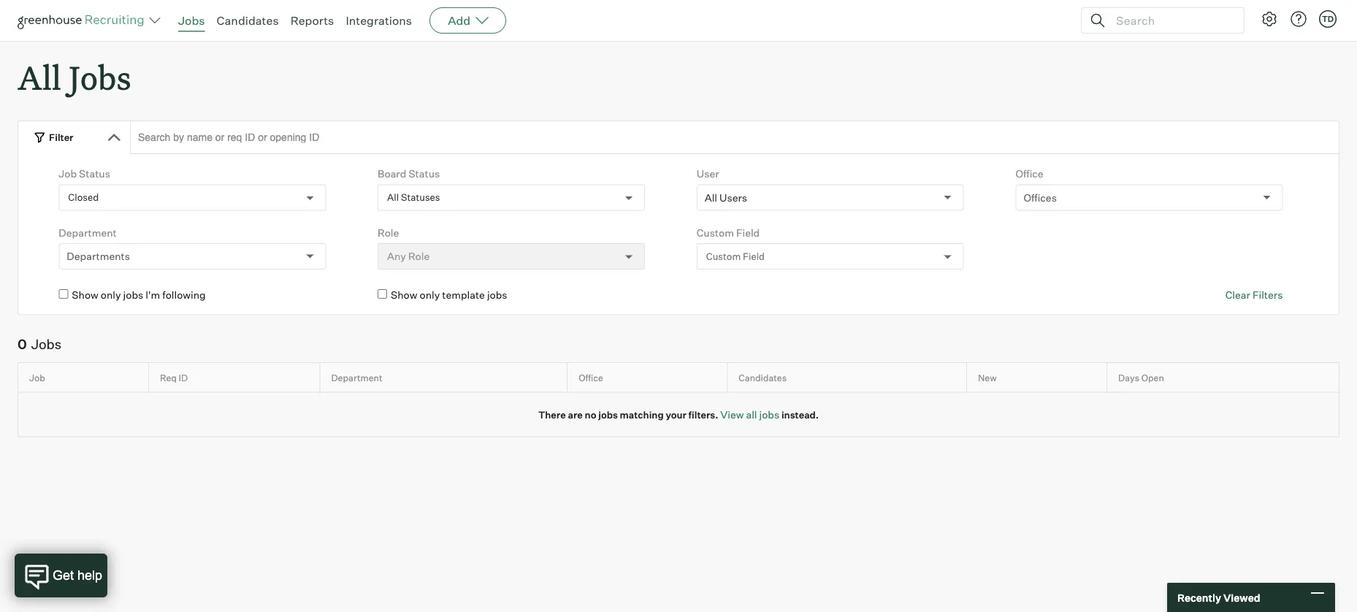 Task type: locate. For each thing, give the bounding box(es) containing it.
all for all users
[[705, 191, 717, 204]]

0 horizontal spatial candidates
[[217, 13, 279, 28]]

1 horizontal spatial jobs
[[69, 56, 131, 99]]

only left template at top
[[420, 289, 440, 302]]

jobs link
[[178, 13, 205, 28]]

custom down "all users"
[[706, 251, 741, 262]]

jobs
[[178, 13, 205, 28], [69, 56, 131, 99], [31, 336, 62, 353]]

Search text field
[[1113, 10, 1231, 31]]

0 vertical spatial jobs
[[178, 13, 205, 28]]

job up closed
[[59, 167, 77, 180]]

1 horizontal spatial office
[[1016, 167, 1044, 180]]

status
[[79, 167, 110, 180], [409, 167, 440, 180]]

all down board
[[387, 192, 399, 203]]

0 jobs
[[18, 336, 62, 353]]

0 horizontal spatial show
[[72, 289, 98, 302]]

0 vertical spatial job
[[59, 167, 77, 180]]

clear filters link
[[1226, 288, 1283, 302]]

show
[[72, 289, 98, 302], [391, 289, 418, 302]]

Search by name or req ID or opening ID text field
[[130, 121, 1340, 154]]

filter
[[49, 131, 73, 143]]

closed
[[68, 192, 99, 203]]

all for all jobs
[[18, 56, 61, 99]]

office up no on the left bottom of the page
[[579, 372, 603, 383]]

1 horizontal spatial only
[[420, 289, 440, 302]]

jobs for 0 jobs
[[31, 336, 62, 353]]

add button
[[430, 7, 506, 34]]

show for show only template jobs
[[391, 289, 418, 302]]

2 horizontal spatial all
[[705, 191, 717, 204]]

1 horizontal spatial department
[[331, 372, 382, 383]]

office up offices
[[1016, 167, 1044, 180]]

candidates right jobs 'link'
[[217, 13, 279, 28]]

jobs inside the there are no jobs matching your filters. view all jobs instead.
[[599, 409, 618, 421]]

1 horizontal spatial candidates
[[739, 372, 787, 383]]

job for job
[[29, 372, 45, 383]]

statuses
[[401, 192, 440, 203]]

only
[[101, 289, 121, 302], [420, 289, 440, 302]]

all up filter
[[18, 56, 61, 99]]

status up statuses
[[409, 167, 440, 180]]

1 horizontal spatial status
[[409, 167, 440, 180]]

0 horizontal spatial department
[[59, 226, 117, 239]]

1 status from the left
[[79, 167, 110, 180]]

template
[[442, 289, 485, 302]]

jobs left 'i'm'
[[123, 289, 143, 302]]

job for job status
[[59, 167, 77, 180]]

job down 0 jobs at left bottom
[[29, 372, 45, 383]]

2 show from the left
[[391, 289, 418, 302]]

configure image
[[1261, 10, 1279, 28]]

2 vertical spatial jobs
[[31, 336, 62, 353]]

user
[[697, 167, 719, 180]]

show right show only template jobs checkbox
[[391, 289, 418, 302]]

i'm
[[146, 289, 160, 302]]

0 horizontal spatial all
[[18, 56, 61, 99]]

candidates up all
[[739, 372, 787, 383]]

1 vertical spatial jobs
[[69, 56, 131, 99]]

custom
[[697, 226, 734, 239], [706, 251, 741, 262]]

all left users
[[705, 191, 717, 204]]

filters.
[[689, 409, 719, 421]]

jobs down greenhouse recruiting image
[[69, 56, 131, 99]]

show right show only jobs i'm following checkbox at the left
[[72, 289, 98, 302]]

job status
[[59, 167, 110, 180]]

id
[[179, 372, 188, 383]]

1 show from the left
[[72, 289, 98, 302]]

2 only from the left
[[420, 289, 440, 302]]

open
[[1142, 372, 1165, 383]]

custom field
[[697, 226, 760, 239], [706, 251, 765, 262]]

your
[[666, 409, 687, 421]]

department
[[59, 226, 117, 239], [331, 372, 382, 383]]

clear
[[1226, 289, 1251, 302]]

matching
[[620, 409, 664, 421]]

0 horizontal spatial status
[[79, 167, 110, 180]]

field
[[736, 226, 760, 239], [743, 251, 765, 262]]

recently viewed
[[1178, 591, 1261, 604]]

jobs right 0
[[31, 336, 62, 353]]

req id
[[160, 372, 188, 383]]

1 vertical spatial candidates
[[739, 372, 787, 383]]

office
[[1016, 167, 1044, 180], [579, 372, 603, 383]]

1 vertical spatial field
[[743, 251, 765, 262]]

0 vertical spatial field
[[736, 226, 760, 239]]

custom field down the all users option
[[697, 226, 760, 239]]

jobs right no on the left bottom of the page
[[599, 409, 618, 421]]

days open
[[1119, 372, 1165, 383]]

1 horizontal spatial all
[[387, 192, 399, 203]]

status for board status
[[409, 167, 440, 180]]

2 status from the left
[[409, 167, 440, 180]]

0 horizontal spatial office
[[579, 372, 603, 383]]

1 horizontal spatial show
[[391, 289, 418, 302]]

custom down the all users option
[[697, 226, 734, 239]]

1 horizontal spatial job
[[59, 167, 77, 180]]

only for jobs
[[101, 289, 121, 302]]

Show only jobs I'm following checkbox
[[59, 289, 68, 299]]

no
[[585, 409, 597, 421]]

0 horizontal spatial jobs
[[31, 336, 62, 353]]

there are no jobs matching your filters. view all jobs instead.
[[538, 408, 819, 421]]

custom field down users
[[706, 251, 765, 262]]

1 vertical spatial job
[[29, 372, 45, 383]]

1 only from the left
[[101, 289, 121, 302]]

are
[[568, 409, 583, 421]]

all users option
[[705, 191, 748, 204]]

2 horizontal spatial jobs
[[178, 13, 205, 28]]

greenhouse recruiting image
[[18, 12, 149, 29]]

following
[[162, 289, 206, 302]]

only down departments
[[101, 289, 121, 302]]

jobs left candidates link
[[178, 13, 205, 28]]

candidates
[[217, 13, 279, 28], [739, 372, 787, 383]]

0 horizontal spatial job
[[29, 372, 45, 383]]

0 vertical spatial custom field
[[697, 226, 760, 239]]

job
[[59, 167, 77, 180], [29, 372, 45, 383]]

status for job status
[[79, 167, 110, 180]]

all
[[18, 56, 61, 99], [705, 191, 717, 204], [387, 192, 399, 203]]

jobs
[[123, 289, 143, 302], [487, 289, 507, 302], [760, 408, 780, 421], [599, 409, 618, 421]]

view all jobs link
[[721, 408, 780, 421]]

status up closed
[[79, 167, 110, 180]]

show for show only jobs i'm following
[[72, 289, 98, 302]]

departments
[[67, 250, 130, 263]]

0 horizontal spatial only
[[101, 289, 121, 302]]

0 vertical spatial custom
[[697, 226, 734, 239]]



Task type: vqa. For each thing, say whether or not it's contained in the screenshot.
1st the Status from right
yes



Task type: describe. For each thing, give the bounding box(es) containing it.
all statuses
[[387, 192, 440, 203]]

role
[[378, 226, 399, 239]]

recently
[[1178, 591, 1222, 604]]

only for template
[[420, 289, 440, 302]]

users
[[720, 191, 748, 204]]

jobs for all jobs
[[69, 56, 131, 99]]

candidates link
[[217, 13, 279, 28]]

1 vertical spatial office
[[579, 372, 603, 383]]

0 vertical spatial department
[[59, 226, 117, 239]]

integrations
[[346, 13, 412, 28]]

days
[[1119, 372, 1140, 383]]

show only template jobs
[[391, 289, 507, 302]]

reports link
[[291, 13, 334, 28]]

all users
[[705, 191, 748, 204]]

req
[[160, 372, 177, 383]]

show only jobs i'm following
[[72, 289, 206, 302]]

integrations link
[[346, 13, 412, 28]]

viewed
[[1224, 591, 1261, 604]]

all
[[746, 408, 757, 421]]

jobs right template at top
[[487, 289, 507, 302]]

offices
[[1024, 191, 1057, 204]]

instead.
[[782, 409, 819, 421]]

0 vertical spatial office
[[1016, 167, 1044, 180]]

new
[[978, 372, 997, 383]]

all for all statuses
[[387, 192, 399, 203]]

td
[[1322, 14, 1334, 24]]

jobs right all
[[760, 408, 780, 421]]

1 vertical spatial custom
[[706, 251, 741, 262]]

td button
[[1320, 10, 1337, 28]]

0 vertical spatial candidates
[[217, 13, 279, 28]]

there
[[538, 409, 566, 421]]

Show only template jobs checkbox
[[378, 289, 387, 299]]

view
[[721, 408, 744, 421]]

reports
[[291, 13, 334, 28]]

board status
[[378, 167, 440, 180]]

0
[[18, 336, 27, 353]]

add
[[448, 13, 471, 28]]

td button
[[1317, 7, 1340, 31]]

filters
[[1253, 289, 1283, 302]]

1 vertical spatial department
[[331, 372, 382, 383]]

1 vertical spatial custom field
[[706, 251, 765, 262]]

clear filters
[[1226, 289, 1283, 302]]

board
[[378, 167, 407, 180]]

all jobs
[[18, 56, 131, 99]]



